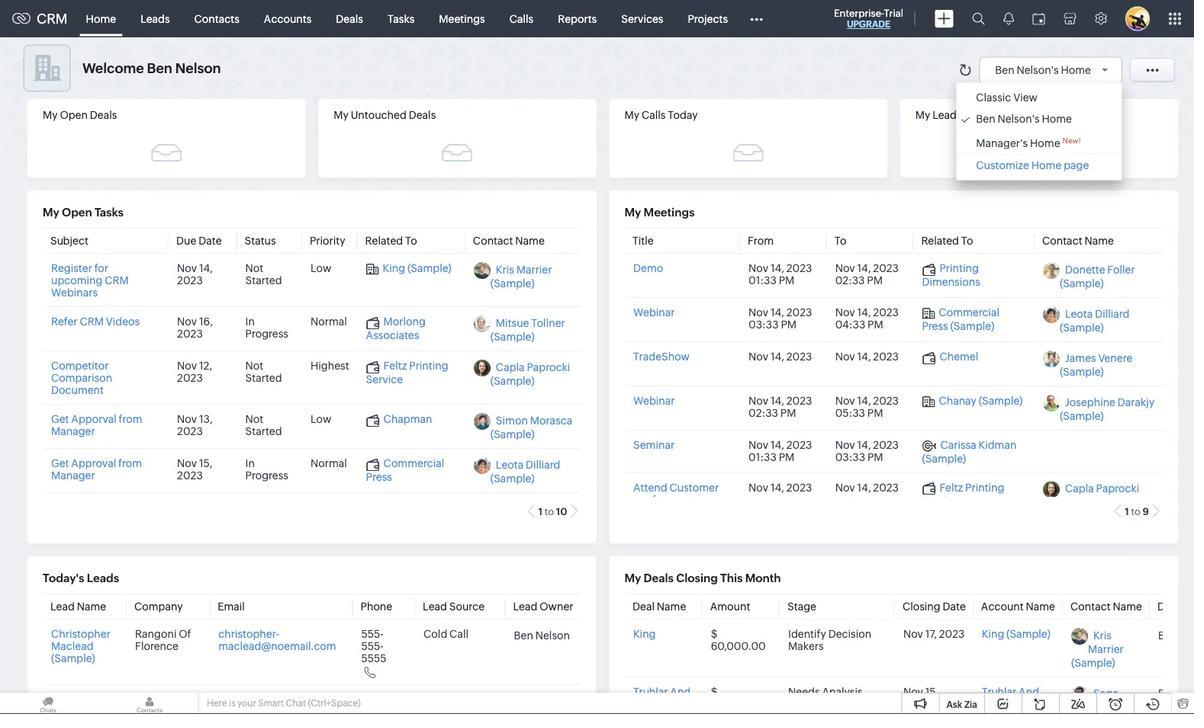 Task type: locate. For each thing, give the bounding box(es) containing it.
progress for nov 16, 2023
[[245, 328, 288, 340]]

555- inside 555- 555
[[361, 694, 383, 706]]

3 to from the left
[[961, 235, 973, 247]]

nov 14, 2023 02:33 pm
[[835, 262, 898, 286], [748, 395, 812, 419]]

0 vertical spatial webinar link
[[633, 306, 674, 319]]

capla paprocki (sample) down mitsue tollner (sample) link
[[490, 361, 570, 387]]

king (sample) up morlong
[[383, 262, 451, 274]]

deal left ow
[[1157, 601, 1179, 613]]

home
[[86, 13, 116, 25], [1061, 64, 1091, 76], [1042, 113, 1072, 125], [1030, 137, 1060, 149], [1031, 159, 1061, 171]]

1 left 10
[[538, 506, 543, 518]]

1 01:33 from the top
[[748, 274, 776, 286]]

reports link
[[546, 0, 609, 37]]

2 horizontal spatial leads
[[932, 109, 962, 121]]

get inside get apporval from manager
[[51, 413, 69, 425]]

carissa for carissa kidma
[[51, 694, 87, 706]]

subject link
[[50, 235, 88, 247]]

capla paprocki (sample) for the rightmost the capla paprocki (sample) link
[[1059, 483, 1139, 509]]

$ down 60,000.00
[[710, 686, 717, 698]]

1 left 9 on the right bottom of page
[[1125, 506, 1129, 518]]

1 horizontal spatial leota dilliard (sample)
[[1059, 308, 1129, 334]]

1 horizontal spatial kris marrier (sample)
[[1071, 630, 1123, 669]]

0 horizontal spatial calls
[[509, 13, 533, 25]]

to for second related to link from left
[[961, 235, 973, 247]]

1 vertical spatial 02:33
[[748, 407, 778, 419]]

3 555- from the top
[[361, 694, 383, 706]]

2 manager from the top
[[51, 470, 95, 482]]

in for 15,
[[245, 457, 255, 470]]

0 vertical spatial started
[[245, 274, 282, 286]]

crm inside register for upcoming crm webinars
[[105, 274, 129, 286]]

(sample) inside simon morasca (sample)
[[490, 428, 535, 441]]

morlong associates
[[366, 315, 426, 341]]

webinar link for 02:33
[[633, 395, 674, 407]]

1 webinar from the top
[[633, 306, 674, 319]]

feltz printing service down the carissa kidman (sample) at the bottom of page
[[922, 481, 1004, 507]]

date
[[199, 235, 222, 247], [942, 601, 965, 613]]

$ down amount
[[710, 628, 717, 641]]

feltz printing service down associates
[[366, 360, 448, 386]]

status link
[[245, 235, 276, 247]]

low for chapman
[[310, 413, 331, 425]]

1 vertical spatial closing
[[902, 601, 940, 613]]

0 horizontal spatial meetings
[[439, 13, 485, 25]]

tasks link
[[375, 0, 427, 37]]

(sample) inside 'link'
[[978, 395, 1022, 407]]

deal up the king link
[[632, 601, 654, 613]]

lead for lead source
[[423, 601, 447, 613]]

1 progress from the top
[[245, 328, 288, 340]]

1 horizontal spatial related
[[921, 235, 959, 247]]

get approval from manager link
[[51, 457, 142, 482]]

2 lead from the left
[[423, 601, 447, 613]]

press inside commercial press (sample)
[[922, 320, 948, 332]]

press for commercial press (sample)
[[922, 320, 948, 332]]

ben nelson's home link down classic view link
[[961, 113, 1117, 125]]

nel
[[1179, 629, 1194, 642], [1179, 687, 1194, 700]]

not started for 13,
[[245, 413, 282, 438]]

nov 14, 2023 for tradeshow
[[748, 351, 812, 363]]

capla paprocki (sample) link down mitsue tollner (sample) link
[[490, 361, 570, 387]]

2 not from the top
[[245, 360, 263, 372]]

related right priority at the left top of the page
[[365, 235, 403, 247]]

from right approval
[[118, 457, 142, 470]]

from right the apporval
[[119, 413, 142, 425]]

calls
[[509, 13, 533, 25], [642, 109, 666, 121]]

my leads
[[915, 109, 962, 121]]

signals image
[[1003, 12, 1014, 25]]

2 horizontal spatial king
[[981, 628, 1004, 641]]

capla paprocki (sample) link left 9 on the right bottom of page
[[1059, 483, 1139, 509]]

0 horizontal spatial press
[[366, 471, 392, 483]]

1 vertical spatial webinar
[[633, 395, 674, 407]]

tradeshow link
[[633, 351, 689, 363]]

1 deal from the left
[[632, 601, 654, 613]]

2 related from the left
[[921, 235, 959, 247]]

1 manager from the top
[[51, 425, 95, 438]]

2 01:33 from the top
[[748, 451, 776, 463]]

0 vertical spatial manager
[[51, 425, 95, 438]]

meetings left the calls link
[[439, 13, 485, 25]]

feltz printing service link down the carissa kidman (sample) at the bottom of page
[[922, 481, 1004, 507]]

0 vertical spatial leota dilliard (sample)
[[1059, 308, 1129, 334]]

0 vertical spatial calls
[[509, 13, 533, 25]]

crm right refer
[[80, 315, 104, 328]]

nelson for carissa- kidman@noemail.com
[[535, 695, 570, 707]]

is
[[229, 699, 235, 709]]

1 vertical spatial nelson
[[535, 629, 570, 642]]

0 vertical spatial capla
[[496, 361, 525, 373]]

1 vertical spatial get
[[51, 457, 69, 470]]

low down highest on the left of the page
[[310, 413, 331, 425]]

printing up dimensions
[[939, 262, 978, 274]]

webinar up seminar link
[[633, 395, 674, 407]]

1 vertical spatial webinar link
[[633, 395, 674, 407]]

(sample) inside christopher maclead (sample)
[[51, 653, 95, 665]]

home up classic view link
[[1061, 64, 1091, 76]]

manager down get apporval from manager 'link'
[[51, 470, 95, 482]]

untouched
[[351, 109, 407, 121]]

carissa inside the carissa kidman (sample)
[[940, 439, 976, 451]]

1 normal from the top
[[310, 315, 347, 328]]

1 horizontal spatial kris
[[1093, 630, 1111, 642]]

manager for apporval
[[51, 425, 95, 438]]

carissa inside carissa kidma
[[51, 694, 87, 706]]

$ inside $ 60,000.00
[[710, 628, 717, 641]]

0 horizontal spatial 03:33
[[748, 319, 778, 331]]

page
[[1064, 159, 1089, 171]]

welcome ben nelson
[[82, 60, 221, 76]]

king (sample) down "account name"
[[981, 628, 1050, 641]]

0 horizontal spatial kris marrier (sample) link
[[490, 264, 552, 290]]

search image
[[972, 12, 985, 25]]

1 related from the left
[[365, 235, 403, 247]]

related up printing dimensions link
[[921, 235, 959, 247]]

press inside commercial press
[[366, 471, 392, 483]]

1 not started from the top
[[245, 262, 282, 286]]

deal ow link
[[1157, 601, 1194, 613]]

dilliard for the topmost the leota dilliard (sample) link
[[1095, 308, 1129, 320]]

nov 13, 2023
[[177, 413, 213, 438]]

get inside get approval from manager
[[51, 457, 69, 470]]

1 vertical spatial service
[[922, 495, 959, 507]]

2 1 from the left
[[1125, 506, 1129, 518]]

nov 14, 2023 01:33 pm for 02:33
[[748, 262, 812, 286]]

nov 14, 2023 02:33 pm down to link
[[835, 262, 898, 286]]

printing dimensions
[[922, 262, 980, 288]]

1 horizontal spatial paprocki
[[1096, 483, 1139, 495]]

carissa kidman (sample)
[[922, 439, 1016, 465]]

nov 15, 2023 left ask
[[903, 686, 938, 711]]

lead up cold
[[423, 601, 447, 613]]

trial
[[884, 7, 903, 19]]

carissa left the kidman at the bottom of page
[[940, 439, 976, 451]]

projects link
[[676, 0, 740, 37]]

1 555- from the top
[[361, 628, 383, 641]]

meetings link
[[427, 0, 497, 37]]

dilliard down donette foller (sample) link
[[1095, 308, 1129, 320]]

webinar for nov 14, 2023 02:33 pm
[[633, 395, 674, 407]]

0 vertical spatial nov 14, 2023 01:33 pm
[[748, 262, 812, 286]]

simon morasca (sample) link
[[490, 415, 572, 441]]

king (sample) link up morlong
[[366, 262, 451, 275]]

king down account
[[981, 628, 1004, 641]]

2 ben nel from the top
[[1158, 687, 1194, 700]]

1 vertical spatial nov 15, 2023
[[903, 686, 938, 711]]

not right 12,
[[245, 360, 263, 372]]

low down priority at the left top of the page
[[310, 262, 331, 274]]

profile image
[[1125, 6, 1150, 31]]

crm link
[[12, 11, 68, 27]]

14, inside nov 14, 2023 05:33 pm
[[857, 395, 871, 407]]

needs analysis
[[788, 686, 862, 698]]

related to link up printing dimensions link
[[921, 235, 973, 247]]

3 started from the top
[[245, 425, 282, 438]]

manager's home new!
[[976, 136, 1081, 149]]

2 progress from the top
[[245, 470, 288, 482]]

webinar down the 'demo' link
[[633, 306, 674, 319]]

king up morlong
[[383, 262, 405, 274]]

contact name for account name
[[1070, 601, 1142, 613]]

lead for lead owner
[[513, 601, 537, 613]]

date up the nov 17, 2023
[[942, 601, 965, 613]]

2 webinar link from the top
[[633, 395, 674, 407]]

1 vertical spatial 01:33
[[748, 451, 776, 463]]

manager inside get apporval from manager
[[51, 425, 95, 438]]

1 vertical spatial press
[[366, 471, 392, 483]]

ben nelson's home link up classic view link
[[995, 64, 1114, 76]]

account
[[981, 601, 1023, 613]]

(sample)
[[407, 262, 451, 274], [490, 277, 535, 290], [1059, 277, 1103, 290], [950, 320, 994, 332], [1059, 322, 1103, 334], [490, 331, 535, 343], [1059, 366, 1103, 378], [490, 375, 535, 387], [978, 395, 1022, 407], [1059, 410, 1103, 422], [490, 428, 535, 441], [922, 452, 966, 465], [490, 473, 535, 485], [1059, 497, 1103, 509], [1006, 628, 1050, 641], [51, 653, 95, 665], [1071, 657, 1115, 669], [981, 711, 1025, 715]]

nov inside the "nov 14, 2023 04:33 pm"
[[835, 306, 855, 319]]

date for due date
[[199, 235, 222, 247]]

0 vertical spatial in progress
[[245, 315, 288, 340]]

1 horizontal spatial feltz
[[939, 481, 963, 494]]

2 started from the top
[[245, 372, 282, 384]]

1 started from the top
[[245, 274, 282, 286]]

service down carissa kidman (sample) "link" at the bottom right of page
[[922, 495, 959, 507]]

my for my calls today
[[624, 109, 639, 121]]

this
[[720, 572, 743, 586]]

14, inside nov 14, 2023
[[199, 262, 213, 274]]

1 vertical spatial kris marrier (sample)
[[1071, 630, 1123, 669]]

1 get from the top
[[51, 413, 69, 425]]

2 ben nelson from the top
[[514, 695, 570, 707]]

1 vertical spatial open
[[62, 206, 92, 219]]

0 vertical spatial ben nelson's home link
[[995, 64, 1114, 76]]

related to link
[[365, 235, 417, 247], [921, 235, 973, 247]]

1 vertical spatial ben nel
[[1158, 687, 1194, 700]]

2023 inside nov 12, 2023
[[177, 372, 203, 384]]

2 deal from the left
[[1157, 601, 1179, 613]]

nelson's down view
[[998, 113, 1040, 125]]

account name
[[981, 601, 1055, 613]]

leota down donette foller (sample) link
[[1065, 308, 1092, 320]]

1 vertical spatial capla
[[1065, 483, 1093, 495]]

open down welcome
[[60, 109, 88, 121]]

tasks right deals link
[[388, 13, 415, 25]]

to for my meetings
[[1131, 506, 1141, 518]]

manager inside get approval from manager
[[51, 470, 95, 482]]

ben nelson's home down view
[[976, 113, 1072, 125]]

04:33
[[835, 319, 865, 331]]

deals right untouched
[[409, 109, 436, 121]]

lead down today's
[[50, 601, 75, 613]]

name for related to contact name link
[[515, 235, 545, 247]]

0 horizontal spatial lead
[[50, 601, 75, 613]]

webinar link for 03:33
[[633, 306, 674, 319]]

2 horizontal spatial lead
[[513, 601, 537, 613]]

1 in progress from the top
[[245, 315, 288, 340]]

donette foller (sample)
[[1059, 264, 1135, 290]]

maclead
[[51, 641, 94, 653]]

0 horizontal spatial feltz
[[383, 360, 407, 372]]

not right 13,
[[245, 413, 263, 425]]

ben nelson for advertisement
[[514, 695, 570, 707]]

nov inside nov 12, 2023
[[177, 360, 197, 372]]

contacts link
[[182, 0, 252, 37]]

1 horizontal spatial capla paprocki (sample)
[[1059, 483, 1139, 509]]

01:33
[[748, 274, 776, 286], [748, 451, 776, 463]]

printing down associates
[[409, 360, 448, 372]]

ben nelson's home up classic view link
[[995, 64, 1091, 76]]

nov 15, 2023 down nov 13, 2023
[[177, 457, 212, 482]]

0 vertical spatial dilliard
[[1095, 308, 1129, 320]]

kidman@noemail.com
[[218, 706, 330, 715]]

0 vertical spatial kris marrier (sample) link
[[490, 264, 552, 290]]

name for account name contact name link
[[1112, 601, 1142, 613]]

related for second related to link from left
[[921, 235, 959, 247]]

closing up 17,
[[902, 601, 940, 613]]

0 vertical spatial capla paprocki (sample) link
[[490, 361, 570, 387]]

1 low from the top
[[310, 262, 331, 274]]

kris marrier (sample) for account name
[[1071, 630, 1123, 669]]

webinar link up seminar link
[[633, 395, 674, 407]]

home down manager's home new! on the right of page
[[1031, 159, 1061, 171]]

king down deal name link
[[633, 628, 655, 641]]

2 in progress from the top
[[245, 457, 288, 482]]

related to for second related to link from left
[[921, 235, 973, 247]]

1 not from the top
[[245, 262, 263, 274]]

(sample) inside mitsue tollner (sample)
[[490, 331, 535, 343]]

2 vertical spatial not started
[[245, 413, 282, 438]]

to left 10
[[545, 506, 554, 518]]

2 in from the top
[[245, 457, 255, 470]]

manager
[[51, 425, 95, 438], [51, 470, 95, 482]]

services
[[621, 13, 663, 25]]

0 horizontal spatial date
[[199, 235, 222, 247]]

2 nov 14, 2023 01:33 pm from the top
[[748, 439, 812, 463]]

open up subject
[[62, 206, 92, 219]]

0 horizontal spatial related to link
[[365, 235, 417, 247]]

2 to from the left
[[834, 235, 846, 247]]

commercial press (sample) link
[[922, 306, 999, 332]]

king (sample) link for related
[[366, 262, 451, 275]]

get left approval
[[51, 457, 69, 470]]

1 vertical spatial in
[[245, 457, 255, 470]]

related to
[[365, 235, 417, 247], [921, 235, 973, 247]]

my for my leads
[[915, 109, 930, 121]]

1 vertical spatial nov 14, 2023 01:33 pm
[[748, 439, 812, 463]]

started for 12,
[[245, 372, 282, 384]]

deals up deal name link
[[644, 572, 674, 586]]

kidman
[[978, 439, 1016, 451]]

closing left this
[[676, 572, 718, 586]]

1 vertical spatial normal
[[310, 457, 347, 470]]

01:33 for nov 14, 2023 02:33 pm
[[748, 274, 776, 286]]

1 1 from the left
[[538, 506, 543, 518]]

ben nelson's home link
[[995, 64, 1114, 76], [961, 113, 1117, 125]]

leota
[[1065, 308, 1092, 320], [496, 459, 524, 471]]

1 nel from the top
[[1179, 629, 1194, 642]]

1 vertical spatial king (sample) link
[[981, 628, 1050, 641]]

nov 14, 2023 02:33 pm left 05:33
[[748, 395, 812, 419]]

press down chapman link
[[366, 471, 392, 483]]

555- 555- 5555
[[361, 628, 386, 665]]

2 webinar from the top
[[633, 395, 674, 407]]

1 vertical spatial ben nelson
[[514, 695, 570, 707]]

0 vertical spatial leota
[[1065, 308, 1092, 320]]

started down status link
[[245, 274, 282, 286]]

(sample) inside james venere (sample)
[[1059, 366, 1103, 378]]

2 to from the left
[[1131, 506, 1141, 518]]

crm right upcoming
[[105, 274, 129, 286]]

2 and from the left
[[1018, 686, 1039, 698]]

leota dilliard (sample)
[[1059, 308, 1129, 334], [490, 459, 560, 485]]

2023 inside nov 13, 2023
[[177, 425, 203, 438]]

555- for 555- 555- 5555
[[361, 628, 383, 641]]

from for get approval from manager
[[118, 457, 142, 470]]

printing down the carissa kidman (sample) at the bottom of page
[[965, 481, 1004, 494]]

0 vertical spatial feltz printing service
[[366, 360, 448, 386]]

13,
[[199, 413, 213, 425]]

florence
[[135, 641, 178, 653]]

tradeshow
[[633, 351, 689, 363]]

josephine darakjy (sample) link
[[1059, 396, 1154, 422]]

2 from from the top
[[118, 457, 142, 470]]

2 $ from the top
[[710, 686, 717, 698]]

demo link
[[633, 262, 663, 274]]

seminar link
[[633, 439, 674, 451]]

1 vertical spatial leota dilliard (sample)
[[490, 459, 560, 485]]

ow
[[1181, 601, 1194, 613]]

1 vertical spatial 15,
[[925, 686, 938, 698]]

started for 14,
[[245, 274, 282, 286]]

ben nelson for cold call
[[514, 629, 570, 642]]

printing inside printing dimensions
[[939, 262, 978, 274]]

feltz down associates
[[383, 360, 407, 372]]

3 not started from the top
[[245, 413, 282, 438]]

meetings up title
[[644, 206, 695, 219]]

leota dilliard (sample) down simon morasca (sample)
[[490, 459, 560, 485]]

16,
[[199, 315, 213, 328]]

lead name
[[50, 601, 106, 613]]

not for nov 13, 2023
[[245, 413, 263, 425]]

0 horizontal spatial 1
[[538, 506, 543, 518]]

1 vertical spatial date
[[942, 601, 965, 613]]

0 vertical spatial $
[[710, 628, 717, 641]]

started
[[245, 274, 282, 286], [245, 372, 282, 384], [245, 425, 282, 438]]

rangoni of florence
[[135, 628, 191, 653]]

not started right 12,
[[245, 360, 282, 384]]

1 horizontal spatial leota
[[1065, 308, 1092, 320]]

service up chapman link
[[366, 373, 403, 386]]

open for tasks
[[62, 206, 92, 219]]

capla paprocki (sample) for the capla paprocki (sample) link to the left
[[490, 361, 570, 387]]

james venere (sample) link
[[1059, 352, 1132, 378]]

get down document
[[51, 413, 69, 425]]

nov 12, 2023
[[177, 360, 212, 384]]

started for 13,
[[245, 425, 282, 438]]

josephine
[[1065, 396, 1115, 409]]

contact for related to
[[473, 235, 513, 247]]

0 horizontal spatial tasks
[[95, 206, 124, 219]]

press for commercial press
[[366, 471, 392, 483]]

1 webinar link from the top
[[633, 306, 674, 319]]

carissa down "maclead"
[[51, 694, 87, 706]]

my for my open tasks
[[43, 206, 59, 219]]

555- down phone
[[361, 641, 383, 653]]

ben nel for (sample)
[[1158, 629, 1194, 642]]

0 vertical spatial leads
[[140, 13, 170, 25]]

webinar for nov 14, 2023 03:33 pm
[[633, 306, 674, 319]]

(sample) inside commercial press (sample)
[[950, 320, 994, 332]]

2 related to from the left
[[921, 235, 973, 247]]

normal for morlong associates
[[310, 315, 347, 328]]

related to link right priority at the left top of the page
[[365, 235, 417, 247]]

2 get from the top
[[51, 457, 69, 470]]

started right 12,
[[245, 372, 282, 384]]

1 horizontal spatial commercial
[[938, 306, 999, 319]]

not for nov 12, 2023
[[245, 360, 263, 372]]

1 vertical spatial capla paprocki (sample)
[[1059, 483, 1139, 509]]

lead
[[50, 601, 75, 613], [423, 601, 447, 613], [513, 601, 537, 613]]

my inside oh my goodknit
[[152, 694, 167, 706]]

1 for my open tasks
[[538, 506, 543, 518]]

15, down nov 13, 2023
[[199, 457, 212, 470]]

related
[[365, 235, 403, 247], [921, 235, 959, 247]]

1 lead from the left
[[50, 601, 75, 613]]

0 vertical spatial feltz
[[383, 360, 407, 372]]

0 vertical spatial king (sample) link
[[366, 262, 451, 275]]

name for deal name link
[[656, 601, 686, 613]]

customer
[[669, 481, 718, 494]]

crm left home link at the left of page
[[37, 11, 68, 27]]

0 vertical spatial ben nelson's home
[[995, 64, 1091, 76]]

commercial inside commercial press
[[383, 457, 444, 470]]

leota dilliard (sample) for the topmost the leota dilliard (sample) link
[[1059, 308, 1129, 334]]

and inside truhlar and truhlar (sample)
[[1018, 686, 1039, 698]]

nov 14, 2023 for register for upcoming crm webinars
[[177, 262, 213, 286]]

feltz printing service link down associates
[[366, 360, 448, 386]]

$ for $ 60,000.00
[[710, 628, 717, 641]]

leota dilliard (sample) link down simon morasca (sample)
[[490, 459, 560, 485]]

1 and from the left
[[670, 686, 690, 698]]

christopher- maclead@noemail.com link
[[218, 628, 336, 653]]

accounts link
[[252, 0, 324, 37]]

truhlar and truhlar (sample) link
[[981, 686, 1039, 715]]

1 in from the top
[[245, 315, 255, 328]]

nelson's up classic view link
[[1017, 64, 1059, 76]]

14, inside the "nov 14, 2023 04:33 pm"
[[857, 306, 871, 319]]

related to right priority at the left top of the page
[[365, 235, 417, 247]]

1 $ from the top
[[710, 628, 717, 641]]

commercial inside commercial press (sample)
[[938, 306, 999, 319]]

paprocki down mitsue tollner (sample) link
[[527, 361, 570, 373]]

not started right 13,
[[245, 413, 282, 438]]

0 vertical spatial webinar
[[633, 306, 674, 319]]

service
[[366, 373, 403, 386], [922, 495, 959, 507]]

contact name link for related to
[[473, 235, 545, 247]]

to left 9 on the right bottom of page
[[1131, 506, 1141, 518]]

kris marrier (sample) link
[[490, 264, 552, 290], [1071, 630, 1123, 669]]

1 from from the top
[[119, 413, 142, 425]]

1 vertical spatial kris marrier (sample) link
[[1071, 630, 1123, 669]]

0 vertical spatial 02:33
[[835, 274, 864, 286]]

2 normal from the top
[[310, 457, 347, 470]]

lead owner
[[513, 601, 573, 613]]

1 vertical spatial leota
[[496, 459, 524, 471]]

15, down 17,
[[925, 686, 938, 698]]

approval
[[71, 457, 116, 470]]

feltz
[[383, 360, 407, 372], [939, 481, 963, 494]]

0 vertical spatial date
[[199, 235, 222, 247]]

calendar image
[[1032, 13, 1045, 25]]

1 to from the left
[[545, 506, 554, 518]]

stage
[[787, 601, 816, 613]]

2 low from the top
[[310, 413, 331, 425]]

profile element
[[1116, 0, 1159, 37]]

0 horizontal spatial leads
[[87, 572, 119, 586]]

nov 14, 2023 03:33 pm left "04:33"
[[748, 306, 812, 331]]

king (sample) link down "account name"
[[981, 628, 1050, 641]]

1 ben nel from the top
[[1158, 629, 1194, 642]]

1 horizontal spatial service
[[922, 495, 959, 507]]

1 horizontal spatial king (sample) link
[[981, 628, 1050, 641]]

kris marrier (sample) link for to
[[490, 264, 552, 290]]

pm inside the "nov 14, 2023 04:33 pm"
[[867, 319, 883, 331]]

1 to from the left
[[405, 235, 417, 247]]

from inside get apporval from manager
[[119, 413, 142, 425]]

1 horizontal spatial deal
[[1157, 601, 1179, 613]]

feltz down the carissa kidman (sample) at the bottom of page
[[939, 481, 963, 494]]

paprocki up 1 to 9
[[1096, 483, 1139, 495]]

chanay
[[938, 395, 976, 407]]

leota dilliard (sample) for the bottommost the leota dilliard (sample) link
[[490, 459, 560, 485]]

ben nelson
[[514, 629, 570, 642], [514, 695, 570, 707]]

leads link
[[128, 0, 182, 37]]

2 nel from the top
[[1179, 687, 1194, 700]]

2 not started from the top
[[245, 360, 282, 384]]

nov
[[177, 262, 197, 274], [748, 262, 768, 274], [835, 262, 855, 274], [748, 306, 768, 319], [835, 306, 855, 319], [177, 315, 197, 328], [748, 351, 768, 363], [835, 351, 855, 363], [177, 360, 197, 372], [748, 395, 768, 407], [835, 395, 855, 407], [177, 413, 197, 425], [748, 439, 768, 451], [835, 439, 855, 451], [177, 457, 197, 470], [748, 481, 768, 494], [835, 481, 855, 494], [903, 628, 923, 641], [903, 686, 923, 698]]

0 horizontal spatial leota dilliard (sample) link
[[490, 459, 560, 485]]

nov 14, 2023 for attend customer conference
[[748, 481, 812, 494]]

1 horizontal spatial 03:33
[[835, 451, 865, 463]]

and
[[670, 686, 690, 698], [1018, 686, 1039, 698]]

name for account name link
[[1025, 601, 1055, 613]]

leota down simon morasca (sample)
[[496, 459, 524, 471]]

commercial down chapman
[[383, 457, 444, 470]]

webinar link down the 'demo' link
[[633, 306, 674, 319]]

and inside truhlar and truhlar attys
[[670, 686, 690, 698]]

deal for deal ow
[[1157, 601, 1179, 613]]

1 nov 14, 2023 01:33 pm from the top
[[748, 262, 812, 286]]

from inside get approval from manager
[[118, 457, 142, 470]]

1 vertical spatial capla paprocki (sample) link
[[1059, 483, 1139, 509]]

$ inside $ 45,000.00
[[710, 686, 717, 698]]

1 related to from the left
[[365, 235, 417, 247]]

555- right (ctrl+space)
[[361, 694, 383, 706]]

marrier for account name
[[1088, 644, 1123, 656]]

555- up 5555
[[361, 628, 383, 641]]

0 horizontal spatial nov 14, 2023 02:33 pm
[[748, 395, 812, 419]]

1 horizontal spatial related to link
[[921, 235, 973, 247]]

02:33
[[835, 274, 864, 286], [748, 407, 778, 419]]

3 not from the top
[[245, 413, 263, 425]]

chemel link
[[922, 351, 978, 364]]

related to up printing dimensions link
[[921, 235, 973, 247]]

highest
[[310, 360, 349, 372]]

1 ben nelson from the top
[[514, 629, 570, 642]]

paprocki
[[527, 361, 570, 373], [1096, 483, 1139, 495]]

3 lead from the left
[[513, 601, 537, 613]]

0 vertical spatial ben nel
[[1158, 629, 1194, 642]]

0 vertical spatial from
[[119, 413, 142, 425]]

1 horizontal spatial carissa
[[940, 439, 976, 451]]

leota for the topmost the leota dilliard (sample) link
[[1065, 308, 1092, 320]]

commercial down dimensions
[[938, 306, 999, 319]]

chemel
[[939, 351, 978, 363]]



Task type: describe. For each thing, give the bounding box(es) containing it.
dilliard for the bottommost the leota dilliard (sample) link
[[526, 459, 560, 471]]

classic view link
[[961, 92, 1117, 104]]

amount link
[[710, 601, 750, 613]]

my for my deals closing this month
[[624, 572, 641, 586]]

subject
[[50, 235, 88, 247]]

donette
[[1065, 264, 1105, 276]]

60,000.00
[[710, 641, 765, 653]]

deal name
[[632, 601, 686, 613]]

lead source link
[[423, 601, 484, 613]]

1 horizontal spatial king
[[633, 628, 655, 641]]

king (sample) link for account
[[981, 628, 1050, 641]]

contacts image
[[101, 694, 198, 715]]

cold call
[[424, 628, 468, 641]]

marrier for related to
[[516, 264, 552, 276]]

$ 60,000.00
[[710, 628, 765, 653]]

document
[[51, 384, 104, 396]]

nelson for christopher- maclead@noemail.com
[[535, 629, 570, 642]]

from
[[747, 235, 773, 247]]

signals element
[[994, 0, 1023, 37]]

1 horizontal spatial tasks
[[388, 13, 415, 25]]

register for upcoming crm webinars link
[[51, 262, 129, 299]]

amount
[[710, 601, 750, 613]]

0 vertical spatial nelson's
[[1017, 64, 1059, 76]]

phone link
[[361, 601, 392, 613]]

register
[[51, 262, 92, 274]]

0 horizontal spatial 02:33
[[748, 407, 778, 419]]

0 vertical spatial nov 14, 2023 02:33 pm
[[835, 262, 898, 286]]

christopher
[[51, 628, 111, 641]]

oh my goodknit
[[135, 694, 186, 715]]

0 vertical spatial service
[[366, 373, 403, 386]]

1 horizontal spatial calls
[[642, 109, 666, 121]]

0 horizontal spatial feltz printing service
[[366, 360, 448, 386]]

for
[[94, 262, 108, 274]]

conference
[[633, 494, 690, 506]]

1 horizontal spatial king (sample)
[[981, 628, 1050, 641]]

manager for approval
[[51, 470, 95, 482]]

carissa- kidman@noemail.com link
[[218, 694, 330, 715]]

smart
[[258, 699, 284, 709]]

(ctrl+space)
[[308, 699, 361, 709]]

customize home page
[[976, 159, 1089, 171]]

kris for related to
[[496, 264, 514, 276]]

date for closing date
[[942, 601, 965, 613]]

search element
[[963, 0, 994, 37]]

and for truhlar and truhlar (sample)
[[1018, 686, 1039, 698]]

(sample) inside the carissa kidman (sample)
[[922, 452, 966, 465]]

my deals closing this month
[[624, 572, 781, 586]]

due
[[176, 235, 196, 247]]

2 vertical spatial printing
[[965, 481, 1004, 494]]

related for second related to link from the right
[[365, 235, 403, 247]]

nov inside nov 13, 2023
[[177, 413, 197, 425]]

05:33
[[835, 407, 865, 419]]

nel for (sample)
[[1179, 629, 1194, 642]]

month
[[745, 572, 781, 586]]

chanay (sample)
[[938, 395, 1022, 407]]

1 horizontal spatial capla paprocki (sample) link
[[1059, 483, 1139, 509]]

attend customer conference link
[[633, 481, 718, 506]]

lead owner link
[[513, 601, 573, 613]]

in progress for 16,
[[245, 315, 288, 340]]

leads for my leads
[[932, 109, 962, 121]]

to link
[[834, 235, 846, 247]]

videos
[[106, 315, 140, 328]]

not started for 12,
[[245, 360, 282, 384]]

home inside manager's home new!
[[1030, 137, 1060, 149]]

in for 16,
[[245, 315, 255, 328]]

0 vertical spatial meetings
[[439, 13, 485, 25]]

chanay (sample) link
[[922, 395, 1022, 408]]

ben nel for and
[[1158, 687, 1194, 700]]

and for truhlar and truhlar attys
[[670, 686, 690, 698]]

cold
[[424, 628, 447, 641]]

from for get apporval from manager
[[119, 413, 142, 425]]

0 vertical spatial nov 14, 2023 03:33 pm
[[748, 306, 812, 331]]

status
[[245, 235, 276, 247]]

1 vertical spatial ben nelson's home link
[[961, 113, 1117, 125]]

create menu image
[[935, 10, 954, 28]]

upcoming
[[51, 274, 103, 286]]

not for nov 14, 2023
[[245, 262, 263, 274]]

of
[[179, 628, 191, 641]]

webinars
[[51, 286, 98, 299]]

1 horizontal spatial 02:33
[[835, 274, 864, 286]]

deal name link
[[632, 601, 686, 613]]

call
[[449, 628, 468, 641]]

1 vertical spatial printing
[[409, 360, 448, 372]]

01:33 for nov 14, 2023 03:33 pm
[[748, 451, 776, 463]]

needs
[[788, 686, 819, 698]]

pm inside nov 14, 2023 05:33 pm
[[867, 407, 883, 419]]

my for my open deals
[[43, 109, 58, 121]]

home up new!
[[1042, 113, 1072, 125]]

create menu element
[[925, 0, 963, 37]]

morlong
[[383, 315, 426, 328]]

2 555- from the top
[[361, 641, 383, 653]]

1 vertical spatial nov 14, 2023 02:33 pm
[[748, 395, 812, 419]]

email link
[[218, 601, 245, 613]]

customize home page link
[[961, 159, 1117, 171]]

comparison
[[51, 372, 112, 384]]

low for king (sample)
[[310, 262, 331, 274]]

get for get approval from manager
[[51, 457, 69, 470]]

0 horizontal spatial closing
[[676, 572, 718, 586]]

maclead@noemail.com
[[218, 641, 336, 653]]

seminar
[[633, 439, 674, 451]]

james
[[1065, 352, 1096, 364]]

leota for the bottommost the leota dilliard (sample) link
[[496, 459, 524, 471]]

0 horizontal spatial crm
[[37, 11, 68, 27]]

here is your smart chat (ctrl+space)
[[207, 699, 361, 709]]

commercial for commercial press
[[383, 457, 444, 470]]

1 horizontal spatial crm
[[80, 315, 104, 328]]

deals left 'tasks' link
[[336, 13, 363, 25]]

1 vertical spatial paprocki
[[1096, 483, 1139, 495]]

apporval
[[71, 413, 117, 425]]

kris for account name
[[1093, 630, 1111, 642]]

Other Modules field
[[740, 6, 773, 31]]

kris marrier (sample) for related to
[[490, 264, 552, 290]]

555- for 555- 555
[[361, 694, 383, 706]]

not started for 14,
[[245, 262, 282, 286]]

$ 45,000.00
[[710, 686, 765, 711]]

normal for commercial press
[[310, 457, 347, 470]]

progress for nov 15, 2023
[[245, 470, 288, 482]]

nov inside nov 14, 2023
[[177, 262, 197, 274]]

manager's
[[976, 137, 1028, 149]]

enterprise-
[[834, 7, 884, 19]]

lead source
[[423, 601, 484, 613]]

1 vertical spatial leota dilliard (sample) link
[[490, 459, 560, 485]]

chats image
[[0, 694, 96, 715]]

simon
[[496, 415, 528, 427]]

nov 16, 2023
[[177, 315, 213, 340]]

mitsue tollner (sample) link
[[490, 317, 565, 343]]

rangoni
[[135, 628, 177, 641]]

(sample) inside josephine darakjy (sample)
[[1059, 410, 1103, 422]]

priority link
[[310, 235, 345, 247]]

james venere (sample)
[[1059, 352, 1132, 378]]

1 to 10
[[538, 506, 567, 518]]

in progress for 15,
[[245, 457, 288, 482]]

0 horizontal spatial king
[[383, 262, 405, 274]]

1 vertical spatial feltz
[[939, 481, 963, 494]]

contact name for related to
[[473, 235, 545, 247]]

darakjy
[[1117, 396, 1154, 409]]

deals down welcome
[[90, 109, 117, 121]]

1 vertical spatial 03:33
[[835, 451, 865, 463]]

0 vertical spatial 03:33
[[748, 319, 778, 331]]

christopher maclead (sample) link
[[51, 628, 111, 665]]

nov inside nov 14, 2023 05:33 pm
[[835, 395, 855, 407]]

priority
[[310, 235, 345, 247]]

lead for lead name
[[50, 601, 75, 613]]

foller
[[1107, 264, 1135, 276]]

kris marrier (sample) link for name
[[1071, 630, 1123, 669]]

christopher maclead (sample)
[[51, 628, 111, 665]]

2023 inside nov 16, 2023
[[177, 328, 203, 340]]

1 vertical spatial meetings
[[644, 206, 695, 219]]

555- 555
[[361, 694, 386, 715]]

commercial press (sample)
[[922, 306, 999, 332]]

1 horizontal spatial nov 14, 2023 03:33 pm
[[835, 439, 898, 463]]

contact for account name
[[1070, 601, 1110, 613]]

deal for deal name
[[632, 601, 654, 613]]

advertisement
[[424, 694, 496, 706]]

1 for my meetings
[[1125, 506, 1129, 518]]

morlong associates link
[[366, 315, 426, 341]]

1 horizontal spatial feltz printing service
[[922, 481, 1004, 507]]

0 vertical spatial nelson
[[175, 60, 221, 76]]

1 horizontal spatial closing
[[902, 601, 940, 613]]

to for my open tasks
[[545, 506, 554, 518]]

1 horizontal spatial 15,
[[925, 686, 938, 698]]

commercial for commercial press (sample)
[[938, 306, 999, 319]]

0 horizontal spatial feltz printing service link
[[366, 360, 448, 386]]

view
[[1013, 92, 1038, 104]]

attend customer conference
[[633, 481, 718, 506]]

0 vertical spatial nov 15, 2023
[[177, 457, 212, 482]]

attys
[[633, 711, 658, 715]]

new!
[[1062, 136, 1081, 145]]

dimensions
[[922, 276, 980, 288]]

christopher- maclead@noemail.com
[[218, 628, 336, 653]]

leads for today's leads
[[87, 572, 119, 586]]

nel for and
[[1179, 687, 1194, 700]]

carissa for carissa kidman (sample)
[[940, 439, 976, 451]]

customize
[[976, 159, 1029, 171]]

my for my meetings
[[624, 206, 641, 219]]

lead name link
[[50, 601, 106, 613]]

1 vertical spatial feltz printing service link
[[922, 481, 1004, 507]]

nov inside nov 16, 2023
[[177, 315, 197, 328]]

2 related to link from the left
[[921, 235, 973, 247]]

contact name link for account name
[[1070, 601, 1142, 613]]

home up welcome
[[86, 13, 116, 25]]

my for my untouched deals
[[334, 109, 349, 121]]

0 horizontal spatial capla paprocki (sample) link
[[490, 361, 570, 387]]

to for second related to link from the right
[[405, 235, 417, 247]]

1 vertical spatial ben nelson's home
[[976, 113, 1072, 125]]

0 vertical spatial leota dilliard (sample) link
[[1059, 308, 1129, 334]]

leads inside 'link'
[[140, 13, 170, 25]]

$ for $ 45,000.00
[[710, 686, 717, 698]]

0 vertical spatial king (sample)
[[383, 262, 451, 274]]

get for get apporval from manager
[[51, 413, 69, 425]]

refer crm videos
[[51, 315, 140, 328]]

closing date
[[902, 601, 965, 613]]

10
[[556, 506, 567, 518]]

accounts
[[264, 13, 312, 25]]

1 vertical spatial nelson's
[[998, 113, 1040, 125]]

(sample) inside donette foller (sample)
[[1059, 277, 1103, 290]]

1 related to link from the left
[[365, 235, 417, 247]]

(sample) inside truhlar and truhlar (sample)
[[981, 711, 1025, 715]]

register for upcoming crm webinars
[[51, 262, 129, 299]]

2023 inside nov 14, 2023
[[177, 274, 203, 286]]

0 horizontal spatial 15,
[[199, 457, 212, 470]]

from link
[[747, 235, 773, 247]]

name for the lead name link at bottom
[[77, 601, 106, 613]]

open for deals
[[60, 109, 88, 121]]

2023 inside the "nov 14, 2023 04:33 pm"
[[873, 306, 898, 319]]

nov 14, 2023 01:33 pm for 03:33
[[748, 439, 812, 463]]

today
[[668, 109, 698, 121]]

contacts
[[194, 13, 239, 25]]

get apporval from manager link
[[51, 413, 142, 438]]

2023 inside nov 14, 2023 05:33 pm
[[873, 395, 898, 407]]

0 horizontal spatial paprocki
[[527, 361, 570, 373]]



Task type: vqa. For each thing, say whether or not it's contained in the screenshot.


